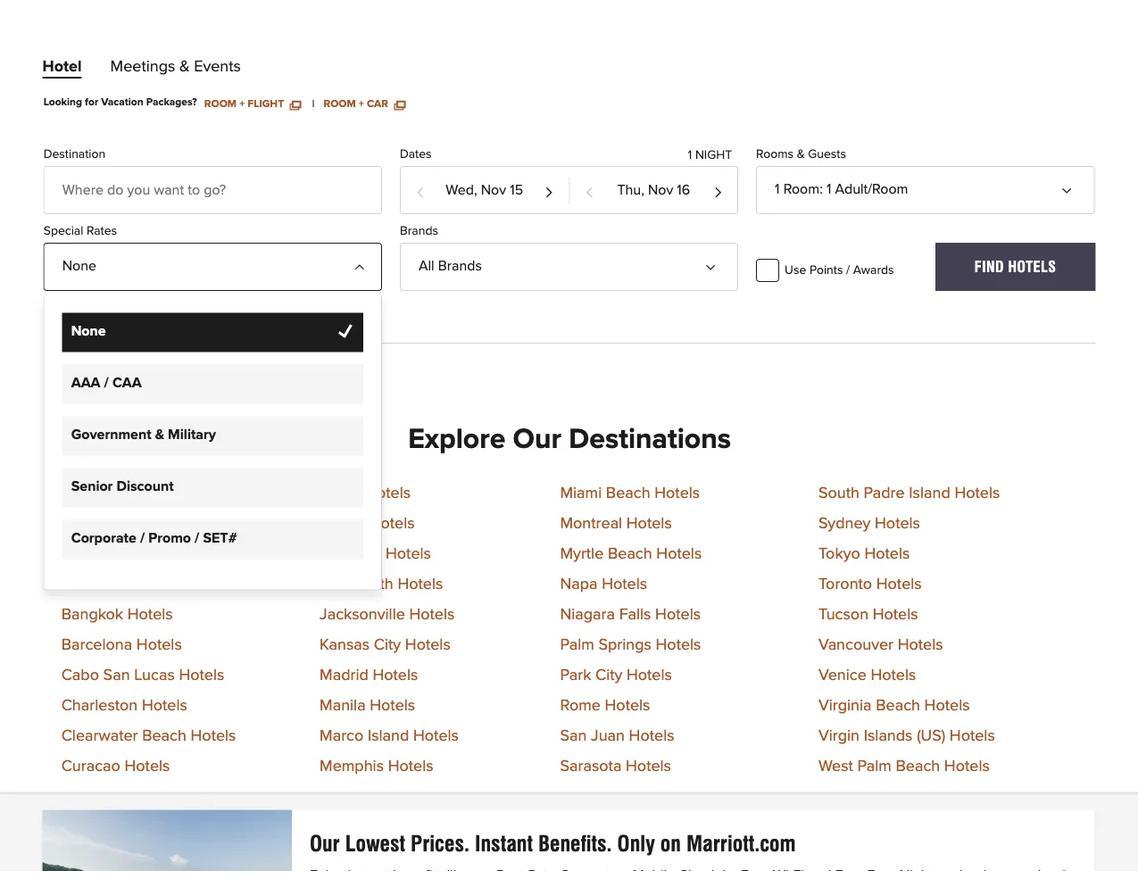 Task type: describe. For each thing, give the bounding box(es) containing it.
dublin hotels
[[320, 516, 415, 532]]

curacao hotels link
[[61, 758, 170, 775]]

discount
[[116, 480, 174, 494]]

palm springs hotels
[[560, 637, 701, 653]]

corporate / promo / set# link
[[62, 520, 363, 560]]

park
[[560, 667, 591, 683]]

room + car
[[324, 98, 391, 109]]

next check-out dates image
[[714, 178, 723, 205]]

explore our destinations
[[408, 425, 731, 453]]

/ inside aaa / caa 'link'
[[104, 376, 109, 390]]

/ right "points"
[[847, 264, 850, 277]]

|
[[312, 98, 315, 109]]

west
[[819, 758, 854, 775]]

barcelona hotels link
[[61, 637, 182, 653]]

1 vertical spatial palm
[[858, 758, 892, 775]]

beach for virginia
[[876, 698, 921, 714]]

opens in a new browser window. image for room + car
[[394, 98, 405, 109]]

south
[[819, 485, 860, 501]]

barcelona hotels
[[61, 637, 182, 653]]

arrow down image
[[709, 254, 723, 269]]

vancouver hotels link
[[819, 637, 943, 653]]

check image
[[339, 321, 356, 339]]

packages?
[[146, 97, 197, 108]]

none for check icon
[[71, 324, 106, 339]]

car
[[367, 98, 388, 109]]

Destination text field
[[43, 166, 382, 214]]

beach for clearwater
[[142, 728, 187, 744]]

corporate
[[71, 531, 136, 546]]

1 for 1 night
[[688, 149, 692, 161]]

rooms
[[756, 148, 794, 161]]

on
[[661, 831, 681, 857]]

points
[[810, 264, 843, 277]]

fort worth hotels link
[[320, 576, 443, 592]]

benefits.
[[538, 831, 612, 857]]

0 horizontal spatial our
[[310, 831, 340, 857]]

adult
[[835, 182, 868, 196]]

tokyo hotels link
[[819, 546, 910, 562]]

napa hotels
[[560, 576, 647, 592]]

san juan hotels link
[[560, 728, 675, 744]]

room + flight
[[204, 98, 287, 109]]

charleston
[[61, 698, 138, 714]]

1 horizontal spatial our
[[513, 425, 562, 453]]

myrtle beach hotels
[[560, 546, 702, 562]]

virginia beach hotels
[[819, 698, 970, 714]]

springs
[[599, 637, 652, 653]]

city for park
[[596, 667, 623, 683]]

our lowest prices.  instant benefits.  only on marriott.com
[[310, 831, 796, 857]]

virgin islands (us) hotels
[[819, 728, 995, 744]]

montreal hotels link
[[560, 516, 672, 532]]

bali hotels
[[61, 546, 137, 562]]

marriott.com
[[687, 831, 796, 857]]

room for room + flight
[[204, 98, 237, 109]]

0 vertical spatial none link
[[43, 243, 382, 291]]

awards
[[853, 264, 894, 277]]

city for kansas
[[374, 637, 401, 653]]

1 room : 1 adult /room
[[775, 182, 909, 196]]

arlington hotels
[[61, 485, 175, 501]]

& for meetings
[[179, 59, 190, 75]]

memphis hotels
[[320, 758, 434, 775]]

sydney hotels link
[[819, 516, 921, 532]]

aaa / caa
[[71, 376, 142, 390]]

bahamas
[[61, 516, 126, 532]]

dublin hotels link
[[320, 516, 415, 532]]

government
[[71, 428, 151, 442]]

aaa / caa link
[[62, 365, 363, 404]]

none for trigger icon
[[62, 259, 96, 273]]

sarasota
[[560, 758, 622, 775]]

tokyo
[[819, 546, 861, 562]]

hotels inside button
[[1008, 258, 1057, 275]]

napa
[[560, 576, 598, 592]]

trigger image
[[353, 254, 367, 269]]

:
[[820, 182, 823, 196]]

0 horizontal spatial palm
[[560, 637, 594, 653]]

baltimore hotels link
[[61, 576, 178, 592]]

clearwater
[[61, 728, 138, 744]]

memphis
[[320, 758, 384, 775]]

0 vertical spatial san
[[103, 667, 130, 683]]

all
[[419, 259, 435, 273]]

bangkok hotels
[[61, 607, 173, 623]]

dubai hotels
[[320, 485, 411, 501]]

rome hotels
[[560, 698, 650, 714]]

park city hotels
[[560, 667, 672, 683]]

cabo
[[61, 667, 99, 683]]

palm springs hotels link
[[560, 637, 701, 653]]

west palm beach hotels link
[[819, 758, 990, 775]]

tucson
[[819, 607, 869, 623]]

only
[[618, 831, 655, 857]]

special
[[43, 225, 83, 237]]

juan
[[591, 728, 625, 744]]

instant
[[475, 831, 533, 857]]

cabo san lucas hotels
[[61, 667, 224, 683]]

vancouver
[[819, 637, 894, 653]]

florence hotels
[[320, 546, 431, 562]]

curacao hotels
[[61, 758, 170, 775]]

lowest
[[345, 831, 405, 857]]

madrid
[[320, 667, 369, 683]]

south padre island hotels link
[[819, 485, 1000, 501]]



Task type: locate. For each thing, give the bounding box(es) containing it.
Check-in text field
[[401, 167, 568, 213]]

use points / awards
[[785, 264, 894, 277]]

arlington
[[61, 485, 125, 501]]

0 horizontal spatial 1
[[688, 149, 692, 161]]

& inside 'link'
[[179, 59, 190, 75]]

prices.
[[411, 831, 470, 857]]

brands up all at the top left
[[400, 225, 438, 237]]

/ left set#
[[195, 531, 199, 546]]

set#
[[203, 531, 237, 546]]

destinations
[[569, 425, 731, 453]]

san down 'barcelona hotels' link
[[103, 667, 130, 683]]

find hotels
[[975, 258, 1057, 275]]

beach down virgin islands (us) hotels link
[[896, 758, 940, 775]]

rates
[[87, 225, 117, 237]]

brands right all at the top left
[[438, 259, 482, 273]]

0 vertical spatial island
[[909, 485, 951, 501]]

south padre island hotels
[[819, 485, 1000, 501]]

jacksonville
[[320, 607, 405, 623]]

+ left car
[[359, 98, 364, 109]]

room down rooms & guests
[[784, 182, 820, 196]]

1 left night
[[688, 149, 692, 161]]

0 vertical spatial palm
[[560, 637, 594, 653]]

manila
[[320, 698, 366, 714]]

2 vertical spatial &
[[155, 428, 164, 442]]

beach
[[606, 485, 651, 501], [608, 546, 652, 562], [876, 698, 921, 714], [142, 728, 187, 744], [896, 758, 940, 775]]

1 horizontal spatial island
[[909, 485, 951, 501]]

beach down 'charleston hotels' "link"
[[142, 728, 187, 744]]

none up aaa
[[71, 324, 106, 339]]

1 vertical spatial &
[[797, 148, 805, 161]]

none down special rates
[[62, 259, 96, 273]]

0 vertical spatial our
[[513, 425, 562, 453]]

beach down montreal hotels
[[608, 546, 652, 562]]

(us)
[[917, 728, 946, 744]]

& left military
[[155, 428, 164, 442]]

dubai hotels link
[[320, 485, 411, 501]]

none link
[[43, 243, 382, 291], [62, 313, 363, 352]]

bali hotels link
[[61, 546, 137, 562]]

west palm beach hotels
[[819, 758, 990, 775]]

room right |
[[324, 98, 356, 109]]

+ left flight
[[239, 98, 245, 109]]

0 horizontal spatial san
[[103, 667, 130, 683]]

+ inside room + car link
[[359, 98, 364, 109]]

city down jacksonville hotels link
[[374, 637, 401, 653]]

room + car link
[[324, 96, 405, 109]]

promo
[[148, 531, 191, 546]]

aaa
[[71, 376, 100, 390]]

0 horizontal spatial room
[[204, 98, 237, 109]]

explore
[[408, 425, 506, 453]]

+ for flight
[[239, 98, 245, 109]]

virginia
[[819, 698, 872, 714]]

opens in a new browser window. image right car
[[394, 98, 405, 109]]

our up miami
[[513, 425, 562, 453]]

0 vertical spatial city
[[374, 637, 401, 653]]

next check-in dates image
[[544, 178, 554, 205]]

& left events
[[179, 59, 190, 75]]

& for government
[[155, 428, 164, 442]]

venice hotels link
[[819, 667, 916, 683]]

none link up aaa / caa 'link'
[[62, 313, 363, 352]]

opens in a new browser window. image inside room + car link
[[394, 98, 405, 109]]

jacksonville hotels link
[[320, 607, 455, 623]]

1 horizontal spatial opens in a new browser window. image
[[394, 98, 405, 109]]

1 horizontal spatial 1
[[775, 182, 780, 196]]

senior discount
[[71, 480, 174, 494]]

island right padre
[[909, 485, 951, 501]]

night
[[696, 149, 732, 161]]

guests
[[808, 148, 846, 161]]

beach up virgin islands (us) hotels
[[876, 698, 921, 714]]

sarasota hotels link
[[560, 758, 671, 775]]

bangkok
[[61, 607, 123, 623]]

montreal
[[560, 516, 623, 532]]

rome
[[560, 698, 601, 714]]

montreal hotels
[[560, 516, 672, 532]]

room down events
[[204, 98, 237, 109]]

0 horizontal spatial city
[[374, 637, 401, 653]]

napa hotels link
[[560, 576, 647, 592]]

1 for 1 room : 1 adult /room
[[775, 182, 780, 196]]

2 opens in a new browser window. image from the left
[[394, 98, 405, 109]]

2 + from the left
[[359, 98, 364, 109]]

niagara
[[560, 607, 615, 623]]

0 horizontal spatial island
[[368, 728, 409, 744]]

Check-out text field
[[570, 167, 738, 213]]

opens in a new browser window. image left |
[[290, 98, 301, 109]]

/ left caa
[[104, 376, 109, 390]]

islands
[[864, 728, 913, 744]]

1 + from the left
[[239, 98, 245, 109]]

1 horizontal spatial +
[[359, 98, 364, 109]]

1 horizontal spatial san
[[560, 728, 587, 744]]

looking
[[43, 97, 82, 108]]

book direct image
[[42, 810, 292, 871]]

worth
[[352, 576, 394, 592]]

1 vertical spatial island
[[368, 728, 409, 744]]

0 horizontal spatial &
[[155, 428, 164, 442]]

+ inside the room + flight link
[[239, 98, 245, 109]]

opens in a new browser window. image
[[290, 98, 301, 109], [394, 98, 405, 109]]

1 night
[[688, 149, 732, 161]]

marco island hotels
[[320, 728, 459, 744]]

for
[[85, 97, 98, 108]]

1 right :
[[827, 182, 832, 196]]

1 opens in a new browser window. image from the left
[[290, 98, 301, 109]]

opens in a new browser window. image inside the room + flight link
[[290, 98, 301, 109]]

1 vertical spatial san
[[560, 728, 587, 744]]

tokyo hotels
[[819, 546, 910, 562]]

all brands link
[[400, 243, 739, 291]]

island up memphis hotels link
[[368, 728, 409, 744]]

2 horizontal spatial &
[[797, 148, 805, 161]]

& for rooms
[[797, 148, 805, 161]]

2 horizontal spatial 1
[[827, 182, 832, 196]]

toronto hotels link
[[819, 576, 922, 592]]

room for room + car
[[324, 98, 356, 109]]

our left 'lowest'
[[310, 831, 340, 857]]

beach for myrtle
[[608, 546, 652, 562]]

manila hotels link
[[320, 698, 415, 714]]

0 horizontal spatial opens in a new browser window. image
[[290, 98, 301, 109]]

curacao
[[61, 758, 120, 775]]

/ left promo
[[140, 531, 145, 546]]

venice
[[819, 667, 867, 683]]

san down rome at the bottom of page
[[560, 728, 587, 744]]

1 horizontal spatial city
[[596, 667, 623, 683]]

room + flight link
[[204, 96, 301, 109]]

palm
[[560, 637, 594, 653], [858, 758, 892, 775]]

niagara falls hotels link
[[560, 607, 701, 623]]

palm up the park
[[560, 637, 594, 653]]

charleston hotels
[[61, 698, 187, 714]]

hotel
[[42, 59, 82, 75]]

2 horizontal spatial room
[[784, 182, 820, 196]]

corporate / promo / set#
[[71, 531, 237, 546]]

1 horizontal spatial palm
[[858, 758, 892, 775]]

city up rome hotels in the bottom of the page
[[596, 667, 623, 683]]

florence
[[320, 546, 382, 562]]

0 vertical spatial brands
[[400, 225, 438, 237]]

1 horizontal spatial &
[[179, 59, 190, 75]]

government & military link
[[62, 417, 363, 456]]

flight
[[248, 98, 284, 109]]

& right rooms
[[797, 148, 805, 161]]

sydney
[[819, 516, 871, 532]]

island
[[909, 485, 951, 501], [368, 728, 409, 744]]

1 down rooms
[[775, 182, 780, 196]]

meetings & events link
[[110, 59, 241, 82]]

jacksonville hotels
[[320, 607, 455, 623]]

toronto
[[819, 576, 872, 592]]

tucson hotels link
[[819, 607, 918, 623]]

park city hotels link
[[560, 667, 672, 683]]

1 vertical spatial our
[[310, 831, 340, 857]]

manila hotels
[[320, 698, 415, 714]]

virgin islands (us) hotels link
[[819, 728, 995, 744]]

senior
[[71, 480, 113, 494]]

0 vertical spatial &
[[179, 59, 190, 75]]

beach up "montreal hotels" link at bottom
[[606, 485, 651, 501]]

kansas city hotels
[[320, 637, 451, 653]]

meetings
[[110, 59, 175, 75]]

dates
[[400, 148, 432, 161]]

opens in a new browser window. image for room + flight
[[290, 98, 301, 109]]

1 vertical spatial none
[[71, 324, 106, 339]]

trigger image
[[1066, 178, 1080, 192]]

falls
[[619, 607, 651, 623]]

toronto hotels
[[819, 576, 922, 592]]

1 horizontal spatial room
[[324, 98, 356, 109]]

none
[[62, 259, 96, 273], [71, 324, 106, 339]]

beach for miami
[[606, 485, 651, 501]]

none link down where do you want to go? text field
[[43, 243, 382, 291]]

0 vertical spatial none
[[62, 259, 96, 273]]

destination
[[43, 148, 106, 161]]

vancouver hotels
[[819, 637, 943, 653]]

palm down islands
[[858, 758, 892, 775]]

0 horizontal spatial +
[[239, 98, 245, 109]]

1 vertical spatial brands
[[438, 259, 482, 273]]

san
[[103, 667, 130, 683], [560, 728, 587, 744]]

bahamas hotels
[[61, 516, 176, 532]]

government & military
[[71, 428, 216, 442]]

1 vertical spatial none link
[[62, 313, 363, 352]]

1 vertical spatial city
[[596, 667, 623, 683]]

+ for car
[[359, 98, 364, 109]]



Task type: vqa. For each thing, say whether or not it's contained in the screenshot.
leftmost &
yes



